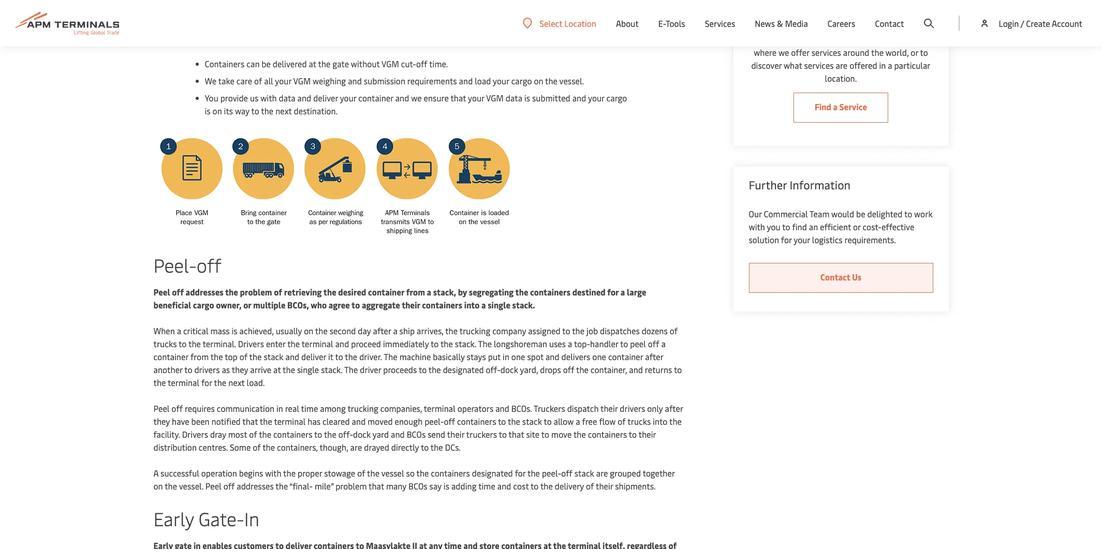 Task type: describe. For each thing, give the bounding box(es) containing it.
terminal up it
[[302, 338, 333, 350]]

services
[[705, 18, 735, 29]]

1 vertical spatial services
[[804, 60, 834, 71]]

on up submitted
[[534, 75, 543, 86]]

single inside when a critical mass is achieved, usually on the second day after a ship arrives, the trucking company assigned to the job dispatches dozens of trucks to the terminal. drivers enter the terminal and proceed immediately to the stack. the longshoreman uses a top-handler to peel off a container from the top of the stack and deliver it to the driver. the machine basically stays put in one spot and delivers one container after another to drivers as they arrive at the single stack. the driver proceeds to the designated off-dock yard, drops off the container, and returns to the terminal for the next load.
[[297, 364, 319, 375]]

proceed
[[351, 338, 381, 350]]

further information
[[749, 177, 851, 193]]

owner,
[[216, 299, 242, 311]]

another
[[154, 364, 183, 375]]

location
[[565, 17, 596, 29]]

container up another
[[154, 351, 188, 362]]

without
[[351, 58, 380, 69]]

interactive
[[788, 34, 827, 45]]

retrieving
[[284, 286, 322, 298]]

what
[[784, 60, 802, 71]]

your right "all"
[[275, 75, 292, 86]]

company
[[493, 325, 526, 337]]

for inside peel off addresses the problem of retrieving the desired container from a stack, by segregating the containers destined for a large beneficial cargo owner, or multiple bcos, who agree to aggregate their containers into a single stack.
[[608, 286, 619, 298]]

off up have
[[172, 403, 183, 414]]

delivered
[[273, 58, 307, 69]]

dispatches
[[600, 325, 640, 337]]

your inside our commercial team would be delighted to work with you to find an efficient or cost-effective solution for your logistics requirements.
[[794, 234, 810, 246]]

stack. inside peel off addresses the problem of retrieving the desired container from a stack, by segregating the containers destined for a large beneficial cargo owner, or multiple bcos, who agree to aggregate their containers into a single stack.
[[512, 299, 535, 311]]

of inside peel off addresses the problem of retrieving the desired container from a stack, by segregating the containers destined for a large beneficial cargo owner, or multiple bcos, who agree to aggregate their containers into a single stack.
[[274, 286, 282, 298]]

companies,
[[381, 403, 422, 414]]

select location
[[540, 17, 596, 29]]

containers down operators
[[457, 416, 496, 427]]

delivers
[[562, 351, 591, 362]]

top-
[[574, 338, 590, 350]]

terminal down real
[[274, 416, 306, 427]]

delighted
[[868, 208, 903, 220]]

gate
[[333, 58, 349, 69]]

say
[[430, 481, 442, 492]]

0 vertical spatial be
[[262, 58, 271, 69]]

terminal.
[[203, 338, 236, 350]]

peel
[[630, 338, 646, 350]]

0 vertical spatial at
[[309, 58, 316, 69]]

drivers inside when a critical mass is achieved, usually on the second day after a ship arrives, the trucking company assigned to the job dispatches dozens of trucks to the terminal. drivers enter the terminal and proceed immediately to the stack. the longshoreman uses a top-handler to peel off a container from the top of the stack and deliver it to the driver. the machine basically stays put in one spot and delivers one container after another to drivers as they arrive at the single stack. the driver proceeds to the designated off-dock yard, drops off the container, and returns to the terminal for the next load.
[[194, 364, 220, 375]]

its
[[224, 105, 233, 117]]

contact button
[[875, 0, 904, 47]]

off up delivery at the right bottom
[[561, 468, 573, 479]]

most
[[228, 429, 247, 440]]

at inside when a critical mass is achieved, usually on the second day after a ship arrives, the trucking company assigned to the job dispatches dozens of trucks to the terminal. drivers enter the terminal and proceed immediately to the stack. the longshoreman uses a top-handler to peel off a container from the top of the stack and deliver it to the driver. the machine basically stays put in one spot and delivers one container after another to drivers as they arrive at the single stack. the driver proceeds to the designated off-dock yard, drops off the container, and returns to the terminal for the next load.
[[273, 364, 281, 375]]

truckers
[[534, 403, 565, 414]]

off down operation
[[224, 481, 235, 492]]

1 data from the left
[[279, 92, 295, 104]]

submitted
[[532, 92, 571, 104]]

and down the enter
[[286, 351, 299, 362]]

containers down stack,
[[422, 299, 463, 311]]

directly
[[391, 442, 419, 453]]

in inside peel off requires communication in real time among trucking companies, terminal operators and bcos. truckers dispatch their drivers only after they have been notified that the terminal has cleared and moved enough peel-off containers to the stack to allow a free flow of trucks into the facility. drivers dray most of the containers to the off-dock yard and bcos send their truckers to that site to move the containers to their distribution centres. some of the containers, though, are drayed directly to the dcs.
[[276, 403, 283, 414]]

a down the dozens
[[661, 338, 666, 350]]

a right when
[[177, 325, 181, 337]]

to inside the a successful operation begins with the proper stowage of the vessel so the containers designated for the peel-off stack are grouped together on the vessel. peel off addresses the "final- mile" problem that many bcos say is adding time and cost to the delivery of their shipments.
[[531, 481, 539, 492]]

early gate-in
[[154, 506, 259, 531]]

and inside the a successful operation begins with the proper stowage of the vessel so the containers designated for the peel-off stack are grouped together on the vessel. peel off addresses the "final- mile" problem that many bcos say is adding time and cost to the delivery of their shipments.
[[498, 481, 511, 492]]

containers down flow
[[588, 429, 627, 440]]

beneficial
[[154, 299, 191, 311]]

of right top
[[240, 351, 248, 362]]

many
[[386, 481, 407, 492]]

tools
[[666, 18, 685, 29]]

drops
[[540, 364, 561, 375]]

trucking inside when a critical mass is achieved, usually on the second day after a ship arrives, the trucking company assigned to the job dispatches dozens of trucks to the terminal. drivers enter the terminal and proceed immediately to the stack. the longshoreman uses a top-handler to peel off a container from the top of the stack and deliver it to the driver. the machine basically stays put in one spot and delivers one container after another to drivers as they arrive at the single stack. the driver proceeds to the designated off-dock yard, drops off the container, and returns to the terminal for the next load.
[[460, 325, 491, 337]]

peel- inside the a successful operation begins with the proper stowage of the vessel so the containers designated for the peel-off stack are grouped together on the vessel. peel off addresses the "final- mile" problem that many bcos say is adding time and cost to the delivery of their shipments.
[[542, 468, 561, 479]]

select location button
[[523, 17, 596, 29]]

and down the we take care of all your vgm weighing and submission requirements and load your cargo on the vessel.
[[395, 92, 409, 104]]

and left moved
[[352, 416, 366, 427]]

operation
[[201, 468, 237, 479]]

would
[[832, 208, 854, 220]]

create
[[1026, 18, 1050, 29]]

critical
[[183, 325, 208, 337]]

and up drops
[[546, 351, 560, 362]]

cut-
[[401, 58, 416, 69]]

only
[[647, 403, 663, 414]]

among
[[320, 403, 346, 414]]

or inside our commercial team would be delighted to work with you to find an efficient or cost-effective solution for your logistics requirements.
[[853, 221, 861, 233]]

2 one from the left
[[593, 351, 606, 362]]

bcos inside peel off requires communication in real time among trucking companies, terminal operators and bcos. truckers dispatch their drivers only after they have been notified that the terminal has cleared and moved enough peel-off containers to the stack to allow a free flow of trucks into the facility. drivers dray most of the containers to the off-dock yard and bcos send their truckers to that site to move the containers to their distribution centres. some of the containers, though, are drayed directly to the dcs.
[[407, 429, 426, 440]]

and up directly
[[391, 429, 405, 440]]

2 horizontal spatial the
[[478, 338, 492, 350]]

and left load
[[459, 75, 473, 86]]

containers left destined
[[530, 286, 571, 298]]

when a critical mass is achieved, usually on the second day after a ship arrives, the trucking company assigned to the job dispatches dozens of trucks to the terminal. drivers enter the terminal and proceed immediately to the stack. the longshoreman uses a top-handler to peel off a container from the top of the stack and deliver it to the driver. the machine basically stays put in one spot and delivers one container after another to drivers as they arrive at the single stack. the driver proceeds to the designated off-dock yard, drops off the container, and returns to the terminal for the next load.
[[154, 325, 682, 388]]

container inside you provide us with data and deliver your container and we ensure that your vgm data is submitted and your cargo is on its way to the next destination.
[[358, 92, 393, 104]]

have
[[172, 416, 189, 427]]

0 horizontal spatial the
[[344, 364, 358, 375]]

cost-
[[863, 221, 882, 233]]

containers up containers, on the bottom left of the page
[[273, 429, 313, 440]]

2 data from the left
[[506, 92, 522, 104]]

with inside the a successful operation begins with the proper stowage of the vessel so the containers designated for the peel-off stack are grouped together on the vessel. peel off addresses the "final- mile" problem that many bcos say is adding time and cost to the delivery of their shipments.
[[265, 468, 281, 479]]

containers,
[[277, 442, 318, 453]]

yard,
[[520, 364, 538, 375]]

account
[[1052, 18, 1083, 29]]

0 horizontal spatial stack.
[[321, 364, 343, 375]]

a left 'ship' at the bottom
[[393, 325, 398, 337]]

1 vertical spatial stack.
[[455, 338, 476, 350]]

site
[[526, 429, 540, 440]]

0 horizontal spatial after
[[373, 325, 391, 337]]

&
[[777, 18, 783, 29]]

efficient
[[820, 221, 851, 233]]

is inside when a critical mass is achieved, usually on the second day after a ship arrives, the trucking company assigned to the job dispatches dozens of trucks to the terminal. drivers enter the terminal and proceed immediately to the stack. the longshoreman uses a top-handler to peel off a container from the top of the stack and deliver it to the driver. the machine basically stays put in one spot and delivers one container after another to drivers as they arrive at the single stack. the driver proceeds to the designated off-dock yard, drops off the container, and returns to the terminal for the next load.
[[232, 325, 238, 337]]

has
[[308, 416, 321, 427]]

of left "all"
[[254, 75, 262, 86]]

out
[[912, 34, 924, 45]]

enter
[[266, 338, 286, 350]]

cargo inside you provide us with data and deliver your container and we ensure that your vgm data is submitted and your cargo is on its way to the next destination.
[[607, 92, 627, 104]]

use our interactive service locator to find out where we offer services around the world, or to discover what services are offered in a particular location.
[[752, 34, 931, 84]]

your right submitted
[[588, 92, 605, 104]]

of right stowage
[[357, 468, 365, 479]]

uses
[[549, 338, 566, 350]]

into inside peel off addresses the problem of retrieving the desired container from a stack, by segregating the containers destined for a large beneficial cargo owner, or multiple bcos, who agree to aggregate their containers into a single stack.
[[464, 299, 480, 311]]

vessel
[[381, 468, 404, 479]]

that inside you provide us with data and deliver your container and we ensure that your vgm data is submitted and your cargo is on its way to the next destination.
[[451, 92, 466, 104]]

dray
[[210, 429, 226, 440]]

their up flow
[[601, 403, 618, 414]]

centres.
[[199, 442, 228, 453]]

off- inside when a critical mass is achieved, usually on the second day after a ship arrives, the trucking company assigned to the job dispatches dozens of trucks to the terminal. drivers enter the terminal and proceed immediately to the stack. the longshoreman uses a top-handler to peel off a container from the top of the stack and deliver it to the driver. the machine basically stays put in one spot and delivers one container after another to drivers as they arrive at the single stack. the driver proceeds to the designated off-dock yard, drops off the container, and returns to the terminal for the next load.
[[486, 364, 501, 375]]

of right the dozens
[[670, 325, 678, 337]]

some
[[230, 442, 251, 453]]

contact for contact
[[875, 18, 904, 29]]

a successful operation begins with the proper stowage of the vessel so the containers designated for the peel-off stack are grouped together on the vessel. peel off addresses the "final- mile" problem that many bcos say is adding time and cost to the delivery of their shipments.
[[154, 468, 675, 492]]

of right most
[[249, 429, 257, 440]]

of right delivery at the right bottom
[[586, 481, 594, 492]]

notified
[[212, 416, 241, 427]]

off- inside peel off requires communication in real time among trucking companies, terminal operators and bcos. truckers dispatch their drivers only after they have been notified that the terminal has cleared and moved enough peel-off containers to the stack to allow a free flow of trucks into the facility. drivers dray most of the containers to the off-dock yard and bcos send their truckers to that site to move the containers to their distribution centres. some of the containers, though, are drayed directly to the dcs.
[[339, 429, 353, 440]]

off up "owner,"
[[197, 252, 221, 278]]

single inside peel off addresses the problem of retrieving the desired container from a stack, by segregating the containers destined for a large beneficial cargo owner, or multiple bcos, who agree to aggregate their containers into a single stack.
[[488, 299, 511, 311]]

a inside use our interactive service locator to find out where we offer services around the world, or to discover what services are offered in a particular location.
[[888, 60, 892, 71]]

they inside peel off requires communication in real time among trucking companies, terminal operators and bcos. truckers dispatch their drivers only after they have been notified that the terminal has cleared and moved enough peel-off containers to the stack to allow a free flow of trucks into the facility. drivers dray most of the containers to the off-dock yard and bcos send their truckers to that site to move the containers to their distribution centres. some of the containers, though, are drayed directly to the dcs.
[[154, 416, 170, 427]]

addresses inside the a successful operation begins with the proper stowage of the vessel so the containers designated for the peel-off stack are grouped together on the vessel. peel off addresses the "final- mile" problem that many bcos say is adding time and cost to the delivery of their shipments.
[[237, 481, 274, 492]]

are for vessel
[[596, 468, 608, 479]]

peel-
[[154, 252, 197, 278]]

arrives,
[[417, 325, 444, 337]]

care
[[236, 75, 252, 86]]

and down second
[[335, 338, 349, 350]]

stack inside peel off requires communication in real time among trucking companies, terminal operators and bcos. truckers dispatch their drivers only after they have been notified that the terminal has cleared and moved enough peel-off containers to the stack to allow a free flow of trucks into the facility. drivers dray most of the containers to the off-dock yard and bcos send their truckers to that site to move the containers to their distribution centres. some of the containers, though, are drayed directly to the dcs.
[[522, 416, 542, 427]]

use
[[758, 34, 772, 45]]

multiple
[[253, 299, 286, 311]]

second
[[330, 325, 356, 337]]

designated inside when a critical mass is achieved, usually on the second day after a ship arrives, the trucking company assigned to the job dispatches dozens of trucks to the terminal. drivers enter the terminal and proceed immediately to the stack. the longshoreman uses a top-handler to peel off a container from the top of the stack and deliver it to the driver. the machine basically stays put in one spot and delivers one container after another to drivers as they arrive at the single stack. the driver proceeds to the designated off-dock yard, drops off the container, and returns to the terminal for the next load.
[[443, 364, 484, 375]]

we take care of all your vgm weighing and submission requirements and load your cargo on the vessel.
[[205, 75, 584, 86]]

when
[[154, 325, 175, 337]]

off down the dozens
[[648, 338, 659, 350]]

containers inside the a successful operation begins with the proper stowage of the vessel so the containers designated for the peel-off stack are grouped together on the vessel. peel off addresses the "final- mile" problem that many bcos say is adding time and cost to the delivery of their shipments.
[[431, 468, 470, 479]]

vgm process image
[[155, 130, 518, 236]]

e-tools
[[659, 18, 685, 29]]

drivers inside when a critical mass is achieved, usually on the second day after a ship arrives, the trucking company assigned to the job dispatches dozens of trucks to the terminal. drivers enter the terminal and proceed immediately to the stack. the longshoreman uses a top-handler to peel off a container from the top of the stack and deliver it to the driver. the machine basically stays put in one spot and delivers one container after another to drivers as they arrive at the single stack. the driver proceeds to the designated off-dock yard, drops off the container, and returns to the terminal for the next load.
[[238, 338, 264, 350]]

particular
[[894, 60, 931, 71]]

discover
[[752, 60, 782, 71]]

with inside you provide us with data and deliver your container and we ensure that your vgm data is submitted and your cargo is on its way to the next destination.
[[261, 92, 277, 104]]

addresses inside peel off addresses the problem of retrieving the desired container from a stack, by segregating the containers destined for a large beneficial cargo owner, or multiple bcos, who agree to aggregate their containers into a single stack.
[[186, 286, 224, 298]]

driver.
[[359, 351, 382, 362]]

careers
[[828, 18, 856, 29]]

off left time.
[[416, 58, 428, 69]]

and up the destination.
[[298, 92, 311, 104]]

container down peel
[[608, 351, 643, 362]]

all
[[264, 75, 273, 86]]

container,
[[591, 364, 627, 375]]

/
[[1021, 18, 1024, 29]]

dcs.
[[445, 442, 461, 453]]

time inside peel off requires communication in real time among trucking companies, terminal operators and bcos. truckers dispatch their drivers only after they have been notified that the terminal has cleared and moved enough peel-off containers to the stack to allow a free flow of trucks into the facility. drivers dray most of the containers to the off-dock yard and bcos send their truckers to that site to move the containers to their distribution centres. some of the containers, though, are drayed directly to the dcs.
[[301, 403, 318, 414]]

off up send
[[444, 416, 455, 427]]

large
[[627, 286, 647, 298]]

on inside you provide us with data and deliver your container and we ensure that your vgm data is submitted and your cargo is on its way to the next destination.
[[213, 105, 222, 117]]

dock inside peel off requires communication in real time among trucking companies, terminal operators and bcos. truckers dispatch their drivers only after they have been notified that the terminal has cleared and moved enough peel-off containers to the stack to allow a free flow of trucks into the facility. drivers dray most of the containers to the off-dock yard and bcos send their truckers to that site to move the containers to their distribution centres. some of the containers, though, are drayed directly to the dcs.
[[353, 429, 371, 440]]

contact for contact us
[[821, 272, 851, 283]]

trucks inside peel off requires communication in real time among trucking companies, terminal operators and bcos. truckers dispatch their drivers only after they have been notified that the terminal has cleared and moved enough peel-off containers to the stack to allow a free flow of trucks into the facility. drivers dray most of the containers to the off-dock yard and bcos send their truckers to that site to move the containers to their distribution centres. some of the containers, though, are drayed directly to the dcs.
[[628, 416, 651, 427]]

peel inside the a successful operation begins with the proper stowage of the vessel so the containers designated for the peel-off stack are grouped together on the vessel. peel off addresses the "final- mile" problem that many bcos say is adding time and cost to the delivery of their shipments.
[[205, 481, 222, 492]]

off inside peel off addresses the problem of retrieving the desired container from a stack, by segregating the containers destined for a large beneficial cargo owner, or multiple bcos, who agree to aggregate their containers into a single stack.
[[172, 286, 184, 298]]

communication
[[217, 403, 274, 414]]

0 vertical spatial vgm
[[382, 58, 399, 69]]

the inside use our interactive service locator to find out where we offer services around the world, or to discover what services are offered in a particular location.
[[872, 47, 884, 58]]

1 vertical spatial after
[[645, 351, 663, 362]]

your right load
[[493, 75, 509, 86]]

and down without
[[348, 75, 362, 86]]

cargo inside peel off addresses the problem of retrieving the desired container from a stack, by segregating the containers destined for a large beneficial cargo owner, or multiple bcos, who agree to aggregate their containers into a single stack.
[[193, 299, 214, 311]]

and left bcos.
[[496, 403, 509, 414]]

login / create account
[[999, 18, 1083, 29]]

find
[[815, 101, 832, 113]]



Task type: locate. For each thing, give the bounding box(es) containing it.
after right only
[[665, 403, 683, 414]]

0 horizontal spatial single
[[297, 364, 319, 375]]

peel inside peel off addresses the problem of retrieving the desired container from a stack, by segregating the containers destined for a large beneficial cargo owner, or multiple bcos, who agree to aggregate their containers into a single stack.
[[154, 286, 170, 298]]

1 vertical spatial trucking
[[348, 403, 379, 414]]

0 horizontal spatial trucking
[[348, 403, 379, 414]]

team
[[810, 208, 830, 220]]

1 vertical spatial or
[[853, 221, 861, 233]]

from inside when a critical mass is achieved, usually on the second day after a ship arrives, the trucking company assigned to the job dispatches dozens of trucks to the terminal. drivers enter the terminal and proceed immediately to the stack. the longshoreman uses a top-handler to peel off a container from the top of the stack and deliver it to the driver. the machine basically stays put in one spot and delivers one container after another to drivers as they arrive at the single stack. the driver proceeds to the designated off-dock yard, drops off the container, and returns to the terminal for the next load.
[[191, 351, 209, 362]]

1 vertical spatial cargo
[[607, 92, 627, 104]]

is left submitted
[[524, 92, 530, 104]]

their inside the a successful operation begins with the proper stowage of the vessel so the containers designated for the peel-off stack are grouped together on the vessel. peel off addresses the "final- mile" problem that many bcos say is adding time and cost to the delivery of their shipments.
[[596, 481, 613, 492]]

a
[[154, 468, 159, 479]]

drivers
[[194, 364, 220, 375], [620, 403, 645, 414]]

off- down put
[[486, 364, 501, 375]]

single up real
[[297, 364, 319, 375]]

are inside use our interactive service locator to find out where we offer services around the world, or to discover what services are offered in a particular location.
[[836, 60, 848, 71]]

in inside when a critical mass is achieved, usually on the second day after a ship arrives, the trucking company assigned to the job dispatches dozens of trucks to the terminal. drivers enter the terminal and proceed immediately to the stack. the longshoreman uses a top-handler to peel off a container from the top of the stack and deliver it to the driver. the machine basically stays put in one spot and delivers one container after another to drivers as they arrive at the single stack. the driver proceeds to the designated off-dock yard, drops off the container, and returns to the terminal for the next load.
[[503, 351, 510, 362]]

container down submission
[[358, 92, 393, 104]]

our commercial team would be delighted to work with you to find an efficient or cost-effective solution for your logistics requirements.
[[749, 208, 933, 246]]

0 vertical spatial after
[[373, 325, 391, 337]]

services button
[[705, 0, 735, 47]]

vgm inside you provide us with data and deliver your container and we ensure that your vgm data is submitted and your cargo is on its way to the next destination.
[[486, 92, 504, 104]]

at
[[309, 58, 316, 69], [273, 364, 281, 375]]

1 vertical spatial bcos
[[409, 481, 428, 492]]

in right put
[[503, 351, 510, 362]]

next down as
[[228, 377, 245, 388]]

one down handler on the right bottom
[[593, 351, 606, 362]]

1 horizontal spatial in
[[503, 351, 510, 362]]

bcos down so
[[409, 481, 428, 492]]

us
[[250, 92, 259, 104]]

into
[[464, 299, 480, 311], [653, 416, 668, 427]]

gate-
[[199, 506, 244, 531]]

on inside when a critical mass is achieved, usually on the second day after a ship arrives, the trucking company assigned to the job dispatches dozens of trucks to the terminal. drivers enter the terminal and proceed immediately to the stack. the longshoreman uses a top-handler to peel off a container from the top of the stack and deliver it to the driver. the machine basically stays put in one spot and delivers one container after another to drivers as they arrive at the single stack. the driver proceeds to the designated off-dock yard, drops off the container, and returns to the terminal for the next load.
[[304, 325, 313, 337]]

trucking inside peel off requires communication in real time among trucking companies, terminal operators and bcos. truckers dispatch their drivers only after they have been notified that the terminal has cleared and moved enough peel-off containers to the stack to allow a free flow of trucks into the facility. drivers dray most of the containers to the off-dock yard and bcos send their truckers to that site to move the containers to their distribution centres. some of the containers, though, are drayed directly to the dcs.
[[348, 403, 379, 414]]

are left the grouped
[[596, 468, 608, 479]]

find up world,
[[895, 34, 910, 45]]

of right flow
[[618, 416, 626, 427]]

2 horizontal spatial or
[[911, 47, 919, 58]]

is inside the a successful operation begins with the proper stowage of the vessel so the containers designated for the peel-off stack are grouped together on the vessel. peel off addresses the "final- mile" problem that many bcos say is adding time and cost to the delivery of their shipments.
[[444, 481, 449, 492]]

e-tools button
[[659, 0, 685, 47]]

0 horizontal spatial problem
[[240, 286, 272, 298]]

or left cost-
[[853, 221, 861, 233]]

single
[[488, 299, 511, 311], [297, 364, 319, 375]]

longshoreman
[[494, 338, 547, 350]]

drivers inside peel off requires communication in real time among trucking companies, terminal operators and bcos. truckers dispatch their drivers only after they have been notified that the terminal has cleared and moved enough peel-off containers to the stack to allow a free flow of trucks into the facility. drivers dray most of the containers to the off-dock yard and bcos send their truckers to that site to move the containers to their distribution centres. some of the containers, though, are drayed directly to the dcs.
[[182, 429, 208, 440]]

time inside the a successful operation begins with the proper stowage of the vessel so the containers designated for the peel-off stack are grouped together on the vessel. peel off addresses the "final- mile" problem that many bcos say is adding time and cost to the delivery of their shipments.
[[479, 481, 495, 492]]

dock
[[501, 364, 518, 375], [353, 429, 371, 440]]

0 vertical spatial peel-
[[425, 416, 444, 427]]

are inside peel off requires communication in real time among trucking companies, terminal operators and bcos. truckers dispatch their drivers only after they have been notified that the terminal has cleared and moved enough peel-off containers to the stack to allow a free flow of trucks into the facility. drivers dray most of the containers to the off-dock yard and bcos send their truckers to that site to move the containers to their distribution centres. some of the containers, though, are drayed directly to the dcs.
[[350, 442, 362, 453]]

their down only
[[639, 429, 656, 440]]

1 horizontal spatial at
[[309, 58, 316, 69]]

early
[[154, 506, 194, 531]]

or inside use our interactive service locator to find out where we offer services around the world, or to discover what services are offered in a particular location.
[[911, 47, 919, 58]]

next inside you provide us with data and deliver your container and we ensure that your vgm data is submitted and your cargo is on its way to the next destination.
[[276, 105, 292, 117]]

0 horizontal spatial trucks
[[154, 338, 177, 350]]

after
[[373, 325, 391, 337], [645, 351, 663, 362], [665, 403, 683, 414]]

0 vertical spatial or
[[911, 47, 919, 58]]

2 vertical spatial cargo
[[193, 299, 214, 311]]

a right find at the right of page
[[833, 101, 838, 113]]

0 horizontal spatial at
[[273, 364, 281, 375]]

achieved,
[[240, 325, 274, 337]]

stack up delivery at the right bottom
[[575, 468, 594, 479]]

we left 'ensure'
[[411, 92, 422, 104]]

together
[[643, 468, 675, 479]]

0 horizontal spatial they
[[154, 416, 170, 427]]

0 vertical spatial are
[[836, 60, 848, 71]]

it
[[328, 351, 333, 362]]

a left stack,
[[427, 286, 431, 298]]

trucks inside when a critical mass is achieved, usually on the second day after a ship arrives, the trucking company assigned to the job dispatches dozens of trucks to the terminal. drivers enter the terminal and proceed immediately to the stack. the longshoreman uses a top-handler to peel off a container from the top of the stack and deliver it to the driver. the machine basically stays put in one spot and delivers one container after another to drivers as they arrive at the single stack. the driver proceeds to the designated off-dock yard, drops off the container, and returns to the terminal for the next load.
[[154, 338, 177, 350]]

peel for peel off requires communication in real time among trucking companies, terminal operators and bcos. truckers dispatch their drivers only after they have been notified that the terminal has cleared and moved enough peel-off containers to the stack to allow a free flow of trucks into the facility. drivers dray most of the containers to the off-dock yard and bcos send their truckers to that site to move the containers to their distribution centres. some of the containers, though, are drayed directly to the dcs.
[[154, 403, 170, 414]]

services
[[812, 47, 841, 58], [804, 60, 834, 71]]

0 horizontal spatial peel-
[[425, 416, 444, 427]]

problem inside the a successful operation begins with the proper stowage of the vessel so the containers designated for the peel-off stack are grouped together on the vessel. peel off addresses the "final- mile" problem that many bcos say is adding time and cost to the delivery of their shipments.
[[336, 481, 367, 492]]

drivers left only
[[620, 403, 645, 414]]

addresses up "owner,"
[[186, 286, 224, 298]]

their up 'ship' at the bottom
[[402, 299, 420, 311]]

1 vertical spatial find
[[792, 221, 807, 233]]

for up cost
[[515, 468, 526, 479]]

find a service
[[815, 101, 867, 113]]

your down weighing
[[340, 92, 356, 104]]

a left large
[[621, 286, 625, 298]]

we inside you provide us with data and deliver your container and we ensure that your vgm data is submitted and your cargo is on its way to the next destination.
[[411, 92, 422, 104]]

trucks down only
[[628, 416, 651, 427]]

0 vertical spatial vessel.
[[560, 75, 584, 86]]

peel inside peel off requires communication in real time among trucking companies, terminal operators and bcos. truckers dispatch their drivers only after they have been notified that the terminal has cleared and moved enough peel-off containers to the stack to allow a free flow of trucks into the facility. drivers dray most of the containers to the off-dock yard and bcos send their truckers to that site to move the containers to their distribution centres. some of the containers, though, are drayed directly to the dcs.
[[154, 403, 170, 414]]

0 horizontal spatial vgm
[[293, 75, 311, 86]]

2 horizontal spatial vgm
[[486, 92, 504, 104]]

1 horizontal spatial dock
[[501, 364, 518, 375]]

2 vertical spatial the
[[344, 364, 358, 375]]

a left top-
[[568, 338, 572, 350]]

your down an
[[794, 234, 810, 246]]

0 vertical spatial we
[[779, 47, 789, 58]]

further
[[749, 177, 787, 193]]

requirements.
[[845, 234, 896, 246]]

for inside our commercial team would be delighted to work with you to find an efficient or cost-effective solution for your logistics requirements.
[[781, 234, 792, 246]]

1 vertical spatial with
[[749, 221, 765, 233]]

news
[[755, 18, 775, 29]]

peel- inside peel off requires communication in real time among trucking companies, terminal operators and bcos. truckers dispatch their drivers only after they have been notified that the terminal has cleared and moved enough peel-off containers to the stack to allow a free flow of trucks into the facility. drivers dray most of the containers to the off-dock yard and bcos send their truckers to that site to move the containers to their distribution centres. some of the containers, though, are drayed directly to the dcs.
[[425, 416, 444, 427]]

0 vertical spatial find
[[895, 34, 910, 45]]

though,
[[320, 442, 348, 453]]

bcos inside the a successful operation begins with the proper stowage of the vessel so the containers designated for the peel-off stack are grouped together on the vessel. peel off addresses the "final- mile" problem that many bcos say is adding time and cost to the delivery of their shipments.
[[409, 481, 428, 492]]

world,
[[886, 47, 909, 58]]

1 vertical spatial be
[[856, 208, 866, 220]]

stack down the enter
[[264, 351, 284, 362]]

1 horizontal spatial they
[[232, 364, 248, 375]]

we inside use our interactive service locator to find out where we offer services around the world, or to discover what services are offered in a particular location.
[[779, 47, 789, 58]]

for inside when a critical mass is achieved, usually on the second day after a ship arrives, the trucking company assigned to the job dispatches dozens of trucks to the terminal. drivers enter the terminal and proceed immediately to the stack. the longshoreman uses a top-handler to peel off a container from the top of the stack and deliver it to the driver. the machine basically stays put in one spot and delivers one container after another to drivers as they arrive at the single stack. the driver proceeds to the designated off-dock yard, drops off the container, and returns to the terminal for the next load.
[[201, 377, 212, 388]]

of right some
[[253, 442, 261, 453]]

1 horizontal spatial time
[[479, 481, 495, 492]]

to inside peel off addresses the problem of retrieving the desired container from a stack, by segregating the containers destined for a large beneficial cargo owner, or multiple bcos, who agree to aggregate their containers into a single stack.
[[352, 299, 360, 311]]

in inside use our interactive service locator to find out where we offer services around the world, or to discover what services are offered in a particular location.
[[879, 60, 886, 71]]

1 vertical spatial deliver
[[301, 351, 326, 362]]

time up has
[[301, 403, 318, 414]]

2 vertical spatial are
[[596, 468, 608, 479]]

effective
[[882, 221, 915, 233]]

time right adding
[[479, 481, 495, 492]]

1 horizontal spatial into
[[653, 416, 668, 427]]

adding
[[451, 481, 477, 492]]

0 horizontal spatial we
[[411, 92, 422, 104]]

the inside you provide us with data and deliver your container and we ensure that your vgm data is submitted and your cargo is on its way to the next destination.
[[261, 105, 274, 117]]

1 one from the left
[[512, 351, 525, 362]]

and right submitted
[[573, 92, 586, 104]]

logistics
[[812, 234, 843, 246]]

mile"
[[315, 481, 334, 492]]

0 vertical spatial problem
[[240, 286, 272, 298]]

1 vertical spatial designated
[[472, 468, 513, 479]]

1 horizontal spatial trucking
[[460, 325, 491, 337]]

peel down operation
[[205, 481, 222, 492]]

0 vertical spatial from
[[406, 286, 425, 298]]

basically
[[433, 351, 465, 362]]

containers up adding
[[431, 468, 470, 479]]

enough
[[395, 416, 423, 427]]

deliver inside when a critical mass is achieved, usually on the second day after a ship arrives, the trucking company assigned to the job dispatches dozens of trucks to the terminal. drivers enter the terminal and proceed immediately to the stack. the longshoreman uses a top-handler to peel off a container from the top of the stack and deliver it to the driver. the machine basically stays put in one spot and delivers one container after another to drivers as they arrive at the single stack. the driver proceeds to the designated off-dock yard, drops off the container, and returns to the terminal for the next load.
[[301, 351, 326, 362]]

machine
[[400, 351, 431, 362]]

0 horizontal spatial are
[[350, 442, 362, 453]]

1 vertical spatial we
[[411, 92, 422, 104]]

0 horizontal spatial vessel.
[[179, 481, 203, 492]]

contact us
[[821, 272, 862, 283]]

is down you
[[205, 105, 211, 117]]

trucking up stays
[[460, 325, 491, 337]]

1 vertical spatial at
[[273, 364, 281, 375]]

for inside the a successful operation begins with the proper stowage of the vessel so the containers designated for the peel-off stack are grouped together on the vessel. peel off addresses the "final- mile" problem that many bcos say is adding time and cost to the delivery of their shipments.
[[515, 468, 526, 479]]

agree
[[329, 299, 350, 311]]

news & media button
[[755, 0, 808, 47]]

driver
[[360, 364, 381, 375]]

so
[[406, 468, 415, 479]]

1 vertical spatial off-
[[339, 429, 353, 440]]

off up beneficial
[[172, 286, 184, 298]]

1 horizontal spatial drivers
[[238, 338, 264, 350]]

0 vertical spatial they
[[232, 364, 248, 375]]

with right us
[[261, 92, 277, 104]]

we
[[205, 75, 216, 86]]

1 horizontal spatial stack.
[[455, 338, 476, 350]]

0 horizontal spatial addresses
[[186, 286, 224, 298]]

1 vertical spatial dock
[[353, 429, 371, 440]]

you provide us with data and deliver your container and we ensure that your vgm data is submitted and your cargo is on its way to the next destination.
[[205, 92, 627, 117]]

arrive
[[250, 364, 271, 375]]

day
[[358, 325, 371, 337]]

top
[[225, 351, 238, 362]]

1 horizontal spatial drivers
[[620, 403, 645, 414]]

0 vertical spatial with
[[261, 92, 277, 104]]

ship
[[400, 325, 415, 337]]

stack inside when a critical mass is achieved, usually on the second day after a ship arrives, the trucking company assigned to the job dispatches dozens of trucks to the terminal. drivers enter the terminal and proceed immediately to the stack. the longshoreman uses a top-handler to peel off a container from the top of the stack and deliver it to the driver. the machine basically stays put in one spot and delivers one container after another to drivers as they arrive at the single stack. the driver proceeds to the designated off-dock yard, drops off the container, and returns to the terminal for the next load.
[[264, 351, 284, 362]]

2 vertical spatial vgm
[[486, 92, 504, 104]]

with inside our commercial team would be delighted to work with you to find an efficient or cost-effective solution for your logistics requirements.
[[749, 221, 765, 233]]

problem down stowage
[[336, 481, 367, 492]]

find inside use our interactive service locator to find out where we offer services around the world, or to discover what services are offered in a particular location.
[[895, 34, 910, 45]]

1 vertical spatial into
[[653, 416, 668, 427]]

deliver inside you provide us with data and deliver your container and we ensure that your vgm data is submitted and your cargo is on its way to the next destination.
[[313, 92, 338, 104]]

after up returns
[[645, 351, 663, 362]]

peel off requires communication in real time among trucking companies, terminal operators and bcos. truckers dispatch their drivers only after they have been notified that the terminal has cleared and moved enough peel-off containers to the stack to allow a free flow of trucks into the facility. drivers dray most of the containers to the off-dock yard and bcos send their truckers to that site to move the containers to their distribution centres. some of the containers, though, are drayed directly to the dcs.
[[154, 403, 683, 453]]

the up stays
[[478, 338, 492, 350]]

0 vertical spatial drivers
[[238, 338, 264, 350]]

0 vertical spatial in
[[879, 60, 886, 71]]

vessel. inside the a successful operation begins with the proper stowage of the vessel so the containers designated for the peel-off stack are grouped together on the vessel. peel off addresses the "final- mile" problem that many bcos say is adding time and cost to the delivery of their shipments.
[[179, 481, 203, 492]]

from inside peel off addresses the problem of retrieving the desired container from a stack, by segregating the containers destined for a large beneficial cargo owner, or multiple bcos, who agree to aggregate their containers into a single stack.
[[406, 286, 425, 298]]

1 horizontal spatial single
[[488, 299, 511, 311]]

your down load
[[468, 92, 485, 104]]

0 horizontal spatial be
[[262, 58, 271, 69]]

peel-
[[425, 416, 444, 427], [542, 468, 561, 479]]

vgm down load
[[486, 92, 504, 104]]

vgm up the we take care of all your vgm weighing and submission requirements and load your cargo on the vessel.
[[382, 58, 399, 69]]

bcos.
[[512, 403, 532, 414]]

1 horizontal spatial one
[[593, 351, 606, 362]]

of
[[254, 75, 262, 86], [274, 286, 282, 298], [670, 325, 678, 337], [240, 351, 248, 362], [618, 416, 626, 427], [249, 429, 257, 440], [253, 442, 261, 453], [357, 468, 365, 479], [586, 481, 594, 492]]

off- down cleared
[[339, 429, 353, 440]]

grouped
[[610, 468, 641, 479]]

facility.
[[154, 429, 180, 440]]

container up aggregate
[[368, 286, 404, 298]]

1 horizontal spatial peel-
[[542, 468, 561, 479]]

0 vertical spatial off-
[[486, 364, 501, 375]]

your
[[275, 75, 292, 86], [493, 75, 509, 86], [340, 92, 356, 104], [468, 92, 485, 104], [588, 92, 605, 104], [794, 234, 810, 246]]

peel- up send
[[425, 416, 444, 427]]

0 horizontal spatial or
[[243, 299, 251, 311]]

offered
[[850, 60, 877, 71]]

the
[[872, 47, 884, 58], [318, 58, 331, 69], [545, 75, 558, 86], [261, 105, 274, 117], [225, 286, 238, 298], [324, 286, 336, 298], [515, 286, 528, 298], [315, 325, 328, 337], [445, 325, 458, 337], [572, 325, 585, 337], [188, 338, 201, 350], [287, 338, 300, 350], [441, 338, 453, 350], [211, 351, 223, 362], [249, 351, 262, 362], [345, 351, 357, 362], [283, 364, 295, 375], [429, 364, 441, 375], [576, 364, 589, 375], [154, 377, 166, 388], [214, 377, 226, 388], [260, 416, 272, 427], [508, 416, 520, 427], [670, 416, 682, 427], [259, 429, 271, 440], [324, 429, 337, 440], [574, 429, 586, 440], [263, 442, 275, 453], [431, 442, 443, 453], [283, 468, 296, 479], [367, 468, 380, 479], [417, 468, 429, 479], [528, 468, 540, 479], [165, 481, 177, 492], [276, 481, 288, 492], [541, 481, 553, 492]]

in left real
[[276, 403, 283, 414]]

that left site
[[509, 429, 524, 440]]

terminal up send
[[424, 403, 456, 414]]

drivers down achieved,
[[238, 338, 264, 350]]

service
[[840, 101, 867, 113]]

a left free
[[576, 416, 580, 427]]

peel off addresses the problem of retrieving the desired container from a stack, by segregating the containers destined for a large beneficial cargo owner, or multiple bcos, who agree to aggregate their containers into a single stack.
[[154, 286, 647, 311]]

terminal down another
[[168, 377, 199, 388]]

or inside peel off addresses the problem of retrieving the desired container from a stack, by segregating the containers destined for a large beneficial cargo owner, or multiple bcos, who agree to aggregate their containers into a single stack.
[[243, 299, 251, 311]]

problem inside peel off addresses the problem of retrieving the desired container from a stack, by segregating the containers destined for a large beneficial cargo owner, or multiple bcos, who agree to aggregate their containers into a single stack.
[[240, 286, 272, 298]]

1 horizontal spatial from
[[406, 286, 425, 298]]

a down segregating
[[482, 299, 486, 311]]

0 vertical spatial trucking
[[460, 325, 491, 337]]

1 vertical spatial drivers
[[182, 429, 208, 440]]

0 vertical spatial bcos
[[407, 429, 426, 440]]

0 vertical spatial into
[[464, 299, 480, 311]]

the
[[478, 338, 492, 350], [384, 351, 398, 362], [344, 364, 358, 375]]

1 horizontal spatial data
[[506, 92, 522, 104]]

0 vertical spatial designated
[[443, 364, 484, 375]]

0 vertical spatial services
[[812, 47, 841, 58]]

0 vertical spatial next
[[276, 105, 292, 117]]

put
[[488, 351, 501, 362]]

are up "location."
[[836, 60, 848, 71]]

0 horizontal spatial dock
[[353, 429, 371, 440]]

1 horizontal spatial vessel.
[[560, 75, 584, 86]]

destination.
[[294, 105, 338, 117]]

find inside our commercial team would be delighted to work with you to find an efficient or cost-effective solution for your logistics requirements.
[[792, 221, 807, 233]]

are inside the a successful operation begins with the proper stowage of the vessel so the containers designated for the peel-off stack are grouped together on the vessel. peel off addresses the "final- mile" problem that many bcos say is adding time and cost to the delivery of their shipments.
[[596, 468, 608, 479]]

stack. up the company
[[512, 299, 535, 311]]

0 vertical spatial time
[[301, 403, 318, 414]]

dock left yard
[[353, 429, 371, 440]]

load.
[[247, 377, 265, 388]]

1 vertical spatial problem
[[336, 481, 367, 492]]

with right begins
[[265, 468, 281, 479]]

containers
[[205, 58, 245, 69]]

deliver up the destination.
[[313, 92, 338, 104]]

peel for peel off addresses the problem of retrieving the desired container from a stack, by segregating the containers destined for a large beneficial cargo owner, or multiple bcos, who agree to aggregate their containers into a single stack.
[[154, 286, 170, 298]]

0 vertical spatial addresses
[[186, 286, 224, 298]]

1 horizontal spatial cargo
[[511, 75, 532, 86]]

be inside our commercial team would be delighted to work with you to find an efficient or cost-effective solution for your logistics requirements.
[[856, 208, 866, 220]]

job
[[587, 325, 598, 337]]

contact up locator
[[875, 18, 904, 29]]

about button
[[616, 0, 639, 47]]

2 horizontal spatial are
[[836, 60, 848, 71]]

is right say
[[444, 481, 449, 492]]

yard
[[373, 429, 389, 440]]

1 horizontal spatial are
[[596, 468, 608, 479]]

0 horizontal spatial from
[[191, 351, 209, 362]]

from down terminal.
[[191, 351, 209, 362]]

to inside you provide us with data and deliver your container and we ensure that your vgm data is submitted and your cargo is on its way to the next destination.
[[251, 105, 259, 117]]

1 vertical spatial they
[[154, 416, 170, 427]]

1 horizontal spatial the
[[384, 351, 398, 362]]

operators
[[458, 403, 494, 414]]

trucks down when
[[154, 338, 177, 350]]

1 horizontal spatial or
[[853, 221, 861, 233]]

addresses down begins
[[237, 481, 274, 492]]

off down delivers
[[563, 364, 575, 375]]

find left an
[[792, 221, 807, 233]]

are for offer
[[836, 60, 848, 71]]

commercial
[[764, 208, 808, 220]]

allow
[[554, 416, 574, 427]]

and left returns
[[629, 364, 643, 375]]

that inside the a successful operation begins with the proper stowage of the vessel so the containers designated for the peel-off stack are grouped together on the vessel. peel off addresses the "final- mile" problem that many bcos say is adding time and cost to the delivery of their shipments.
[[369, 481, 384, 492]]

on down a
[[154, 481, 163, 492]]

desired
[[338, 286, 366, 298]]

stack
[[264, 351, 284, 362], [522, 416, 542, 427], [575, 468, 594, 479]]

at right arrive
[[273, 364, 281, 375]]

containers
[[530, 286, 571, 298], [422, 299, 463, 311], [457, 416, 496, 427], [273, 429, 313, 440], [588, 429, 627, 440], [431, 468, 470, 479]]

our
[[749, 208, 762, 220]]

next left the destination.
[[276, 105, 292, 117]]

on left 'its'
[[213, 105, 222, 117]]

after inside peel off requires communication in real time among trucking companies, terminal operators and bcos. truckers dispatch their drivers only after they have been notified that the terminal has cleared and moved enough peel-off containers to the stack to allow a free flow of trucks into the facility. drivers dray most of the containers to the off-dock yard and bcos send their truckers to that site to move the containers to their distribution centres. some of the containers, though, are drayed directly to the dcs.
[[665, 403, 683, 414]]

on
[[534, 75, 543, 86], [213, 105, 222, 117], [304, 325, 313, 337], [154, 481, 163, 492]]

is right mass
[[232, 325, 238, 337]]

2 vertical spatial after
[[665, 403, 683, 414]]

their inside peel off addresses the problem of retrieving the desired container from a stack, by segregating the containers destined for a large beneficial cargo owner, or multiple bcos, who agree to aggregate their containers into a single stack.
[[402, 299, 420, 311]]

1 vertical spatial time
[[479, 481, 495, 492]]

next inside when a critical mass is achieved, usually on the second day after a ship arrives, the trucking company assigned to the job dispatches dozens of trucks to the terminal. drivers enter the terminal and proceed immediately to the stack. the longshoreman uses a top-handler to peel off a container from the top of the stack and deliver it to the driver. the machine basically stays put in one spot and delivers one container after another to drivers as they arrive at the single stack. the driver proceeds to the designated off-dock yard, drops off the container, and returns to the terminal for the next load.
[[228, 377, 245, 388]]

dock inside when a critical mass is achieved, usually on the second day after a ship arrives, the trucking company assigned to the job dispatches dozens of trucks to the terminal. drivers enter the terminal and proceed immediately to the stack. the longshoreman uses a top-handler to peel off a container from the top of the stack and deliver it to the driver. the machine basically stays put in one spot and delivers one container after another to drivers as they arrive at the single stack. the driver proceeds to the designated off-dock yard, drops off the container, and returns to the terminal for the next load.
[[501, 364, 518, 375]]

designated down stays
[[443, 364, 484, 375]]

1 horizontal spatial find
[[895, 34, 910, 45]]

designated inside the a successful operation begins with the proper stowage of the vessel so the containers designated for the peel-off stack are grouped together on the vessel. peel off addresses the "final- mile" problem that many bcos say is adding time and cost to the delivery of their shipments.
[[472, 468, 513, 479]]

a inside peel off requires communication in real time among trucking companies, terminal operators and bcos. truckers dispatch their drivers only after they have been notified that the terminal has cleared and moved enough peel-off containers to the stack to allow a free flow of trucks into the facility. drivers dray most of the containers to the off-dock yard and bcos send their truckers to that site to move the containers to their distribution centres. some of the containers, though, are drayed directly to the dcs.
[[576, 416, 580, 427]]

drivers inside peel off requires communication in real time among trucking companies, terminal operators and bcos. truckers dispatch their drivers only after they have been notified that the terminal has cleared and moved enough peel-off containers to the stack to allow a free flow of trucks into the facility. drivers dray most of the containers to the off-dock yard and bcos send their truckers to that site to move the containers to their distribution centres. some of the containers, though, are drayed directly to the dcs.
[[620, 403, 645, 414]]

us
[[852, 272, 862, 283]]

moved
[[368, 416, 393, 427]]

on right usually
[[304, 325, 313, 337]]

into inside peel off requires communication in real time among trucking companies, terminal operators and bcos. truckers dispatch their drivers only after they have been notified that the terminal has cleared and moved enough peel-off containers to the stack to allow a free flow of trucks into the facility. drivers dray most of the containers to the off-dock yard and bcos send their truckers to that site to move the containers to their distribution centres. some of the containers, though, are drayed directly to the dcs.
[[653, 416, 668, 427]]

designated up adding
[[472, 468, 513, 479]]

stack inside the a successful operation begins with the proper stowage of the vessel so the containers designated for the peel-off stack are grouped together on the vessel. peel off addresses the "final- mile" problem that many bcos say is adding time and cost to the delivery of their shipments.
[[575, 468, 594, 479]]

1 horizontal spatial be
[[856, 208, 866, 220]]

that down communication
[[242, 416, 258, 427]]

requires
[[185, 403, 215, 414]]

one down longshoreman
[[512, 351, 525, 362]]

trucking up moved
[[348, 403, 379, 414]]

we
[[779, 47, 789, 58], [411, 92, 422, 104]]

successful
[[161, 468, 199, 479]]

locator
[[857, 34, 883, 45]]

0 horizontal spatial one
[[512, 351, 525, 362]]

1 vertical spatial trucks
[[628, 416, 651, 427]]

after right day
[[373, 325, 391, 337]]

0 vertical spatial peel
[[154, 286, 170, 298]]

stack. up stays
[[455, 338, 476, 350]]

2 horizontal spatial after
[[665, 403, 683, 414]]

container inside peel off addresses the problem of retrieving the desired container from a stack, by segregating the containers destined for a large beneficial cargo owner, or multiple bcos, who agree to aggregate their containers into a single stack.
[[368, 286, 404, 298]]

they inside when a critical mass is achieved, usually on the second day after a ship arrives, the trucking company assigned to the job dispatches dozens of trucks to the terminal. drivers enter the terminal and proceed immediately to the stack. the longshoreman uses a top-handler to peel off a container from the top of the stack and deliver it to the driver. the machine basically stays put in one spot and delivers one container after another to drivers as they arrive at the single stack. the driver proceeds to the designated off-dock yard, drops off the container, and returns to the terminal for the next load.
[[232, 364, 248, 375]]

1 vertical spatial next
[[228, 377, 245, 388]]

from left stack,
[[406, 286, 425, 298]]

on inside the a successful operation begins with the proper stowage of the vessel so the containers designated for the peel-off stack are grouped together on the vessel. peel off addresses the "final- mile" problem that many bcos say is adding time and cost to the delivery of their shipments.
[[154, 481, 163, 492]]

dozens
[[642, 325, 668, 337]]

0 vertical spatial cargo
[[511, 75, 532, 86]]

the left driver
[[344, 364, 358, 375]]

requirements
[[407, 75, 457, 86]]

for left large
[[608, 286, 619, 298]]

1 vertical spatial single
[[297, 364, 319, 375]]

are left drayed
[[350, 442, 362, 453]]

can
[[247, 58, 260, 69]]

be up cost-
[[856, 208, 866, 220]]

vessel. up submitted
[[560, 75, 584, 86]]

their down the grouped
[[596, 481, 613, 492]]

0 horizontal spatial drivers
[[182, 429, 208, 440]]

for up requires
[[201, 377, 212, 388]]

their up dcs.
[[447, 429, 465, 440]]

designated
[[443, 364, 484, 375], [472, 468, 513, 479]]



Task type: vqa. For each thing, say whether or not it's contained in the screenshot.
rightmost Customer
no



